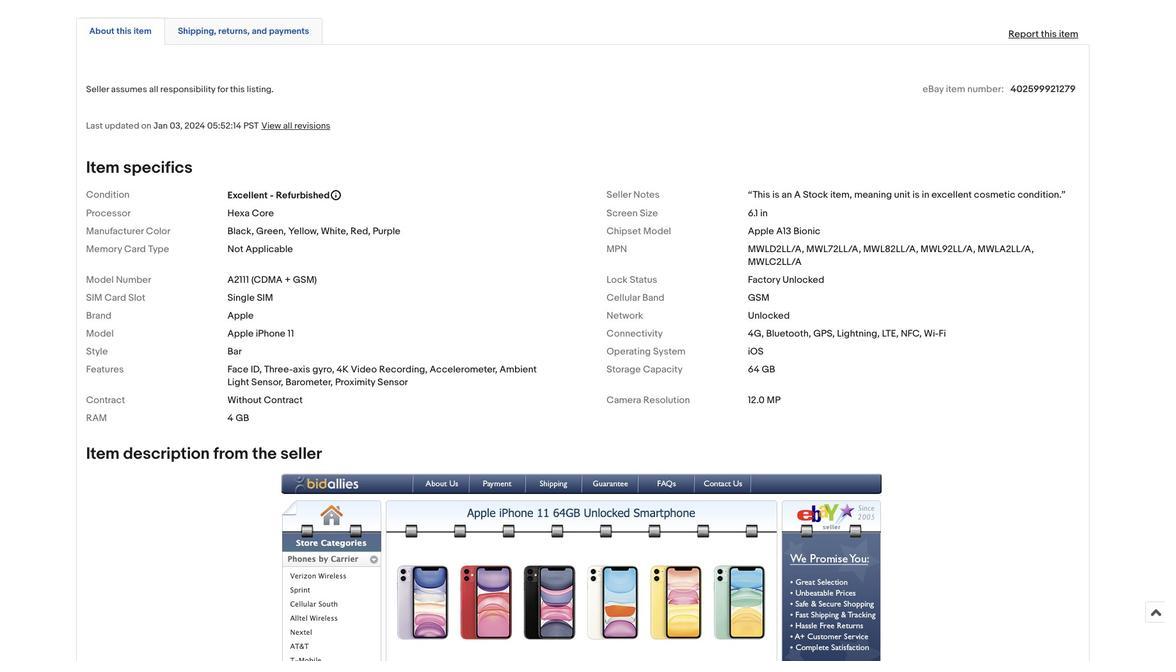 Task type: locate. For each thing, give the bounding box(es) containing it.
three-
[[264, 363, 293, 376]]

this for about
[[116, 25, 132, 36]]

face
[[228, 363, 249, 376]]

64
[[748, 363, 760, 376]]

12.0 mp
[[748, 394, 781, 406]]

0 horizontal spatial gb
[[236, 412, 249, 424]]

mwla2ll/a,
[[978, 243, 1034, 255]]

from
[[213, 444, 249, 464]]

item
[[86, 158, 120, 178], [86, 444, 120, 464]]

2 item from the top
[[86, 444, 120, 464]]

mpn
[[607, 243, 627, 255]]

condition
[[86, 189, 130, 201]]

unlocked down mwlc2ll/a
[[783, 274, 825, 286]]

2 vertical spatial apple
[[228, 328, 254, 340]]

1 horizontal spatial sim
[[257, 292, 273, 304]]

2024
[[185, 120, 205, 131]]

item right report
[[1059, 28, 1079, 40]]

1 horizontal spatial contract
[[264, 394, 303, 406]]

1 horizontal spatial all
[[283, 120, 292, 131]]

card
[[124, 243, 146, 255], [104, 292, 126, 304]]

ebay item number: 402599921279
[[923, 83, 1076, 95]]

1 horizontal spatial is
[[913, 189, 920, 201]]

listing.
[[247, 84, 274, 95]]

1 vertical spatial unlocked
[[748, 310, 790, 322]]

2 is from the left
[[913, 189, 920, 201]]

face id, three-axis gyro, 4k video recording, accelerometer, ambient light sensor, barometer, proximity sensor
[[228, 363, 537, 388]]

0 horizontal spatial item
[[134, 25, 152, 36]]

mwlc2ll/a
[[748, 256, 802, 268]]

capacity
[[643, 363, 683, 376]]

0 vertical spatial in
[[922, 189, 930, 201]]

0 vertical spatial seller
[[86, 84, 109, 95]]

"this
[[748, 189, 771, 201]]

1 vertical spatial apple
[[228, 310, 254, 322]]

1 item from the top
[[86, 158, 120, 178]]

unlocked down gsm
[[748, 310, 790, 322]]

0 horizontal spatial seller
[[86, 84, 109, 95]]

camera resolution
[[607, 394, 690, 406]]

4 gb
[[228, 412, 249, 424]]

fi
[[939, 328, 946, 340]]

05:52:14
[[207, 120, 242, 131]]

an
[[782, 189, 792, 201]]

0 vertical spatial unlocked
[[783, 274, 825, 286]]

is left an
[[773, 189, 780, 201]]

size
[[640, 207, 658, 219]]

0 vertical spatial all
[[149, 84, 158, 95]]

item right ebay
[[946, 83, 966, 95]]

03,
[[170, 120, 183, 131]]

specifics
[[123, 158, 193, 178]]

brand
[[86, 310, 111, 322]]

mwl82ll/a,
[[864, 243, 919, 255]]

2 horizontal spatial item
[[1059, 28, 1079, 40]]

last
[[86, 120, 103, 131]]

gb right 64
[[762, 363, 776, 376]]

item inside about this item button
[[134, 25, 152, 36]]

all right view
[[283, 120, 292, 131]]

storage
[[607, 363, 641, 376]]

item right about
[[134, 25, 152, 36]]

2 vertical spatial model
[[86, 328, 114, 340]]

ebay
[[923, 83, 944, 95]]

item,
[[831, 189, 852, 201]]

0 horizontal spatial all
[[149, 84, 158, 95]]

shipping, returns, and payments button
[[178, 25, 309, 37]]

black, green, yellow, white, red, purple
[[228, 225, 401, 237]]

sim up brand
[[86, 292, 102, 304]]

this inside button
[[116, 25, 132, 36]]

apple down 6.1 in
[[748, 225, 774, 237]]

model down size
[[644, 225, 671, 237]]

0 vertical spatial item
[[86, 158, 120, 178]]

and
[[252, 25, 267, 36]]

1 vertical spatial gb
[[236, 412, 249, 424]]

processor
[[86, 207, 131, 219]]

0 vertical spatial apple
[[748, 225, 774, 237]]

1 vertical spatial seller
[[607, 189, 631, 201]]

in right 6.1
[[760, 207, 768, 219]]

lock status
[[607, 274, 658, 286]]

0 horizontal spatial sim
[[86, 292, 102, 304]]

resolution
[[644, 394, 690, 406]]

assumes
[[111, 84, 147, 95]]

0 horizontal spatial contract
[[86, 394, 125, 406]]

connectivity
[[607, 328, 663, 340]]

barometer,
[[286, 376, 333, 388]]

number:
[[968, 83, 1004, 95]]

style
[[86, 346, 108, 358]]

seller for seller assumes all responsibility for this listing.
[[86, 84, 109, 95]]

purple
[[373, 225, 401, 237]]

updated
[[105, 120, 139, 131]]

item inside report this item link
[[1059, 28, 1079, 40]]

excellent
[[932, 189, 972, 201]]

meaning
[[855, 189, 892, 201]]

excellent
[[228, 189, 268, 201]]

6.1 in
[[748, 207, 768, 219]]

mwld2ll/a, mwl72ll/a, mwl82ll/a, mwl92ll/a, mwla2ll/a, mwlc2ll/a
[[748, 243, 1034, 268]]

64 gb
[[748, 363, 776, 376]]

black,
[[228, 225, 254, 237]]

model for model number
[[86, 274, 114, 286]]

model up sim card slot
[[86, 274, 114, 286]]

report this item
[[1009, 28, 1079, 40]]

model down brand
[[86, 328, 114, 340]]

1 horizontal spatial item
[[946, 83, 966, 95]]

all right assumes
[[149, 84, 158, 95]]

this right report
[[1041, 28, 1057, 40]]

apple up bar
[[228, 328, 254, 340]]

contract up the ram
[[86, 394, 125, 406]]

apple for apple a13 bionic
[[748, 225, 774, 237]]

the
[[252, 444, 277, 464]]

item
[[134, 25, 152, 36], [1059, 28, 1079, 40], [946, 83, 966, 95]]

iphone
[[256, 328, 286, 340]]

apple down single
[[228, 310, 254, 322]]

memory card type
[[86, 243, 169, 255]]

bar
[[228, 346, 242, 358]]

item description from the seller
[[86, 444, 322, 464]]

this right about
[[116, 25, 132, 36]]

item for report this item
[[1059, 28, 1079, 40]]

sim down (cdma
[[257, 292, 273, 304]]

0 horizontal spatial in
[[760, 207, 768, 219]]

contract down sensor,
[[264, 394, 303, 406]]

item specifics
[[86, 158, 193, 178]]

card down model number
[[104, 292, 126, 304]]

a13
[[777, 225, 792, 237]]

1 horizontal spatial seller
[[607, 189, 631, 201]]

type
[[148, 243, 169, 255]]

0 vertical spatial gb
[[762, 363, 776, 376]]

bionic
[[794, 225, 821, 237]]

item down the ram
[[86, 444, 120, 464]]

1 vertical spatial model
[[86, 274, 114, 286]]

on
[[141, 120, 151, 131]]

this right for
[[230, 84, 245, 95]]

is right unit
[[913, 189, 920, 201]]

screen size
[[607, 207, 658, 219]]

item up condition
[[86, 158, 120, 178]]

card down manufacturer color
[[124, 243, 146, 255]]

without contract
[[228, 394, 303, 406]]

1 vertical spatial in
[[760, 207, 768, 219]]

payments
[[269, 25, 309, 36]]

unlocked
[[783, 274, 825, 286], [748, 310, 790, 322]]

in right unit
[[922, 189, 930, 201]]

gb right the 4
[[236, 412, 249, 424]]

is
[[773, 189, 780, 201], [913, 189, 920, 201]]

2 horizontal spatial this
[[1041, 28, 1057, 40]]

1 vertical spatial item
[[86, 444, 120, 464]]

seller up screen
[[607, 189, 631, 201]]

view
[[261, 120, 281, 131]]

"this is an a stock item, meaning unit is in excellent cosmetic condition."
[[748, 189, 1066, 201]]

1 vertical spatial card
[[104, 292, 126, 304]]

lock
[[607, 274, 628, 286]]

seller left assumes
[[86, 84, 109, 95]]

apple iphone 11
[[228, 328, 294, 340]]

0 vertical spatial card
[[124, 243, 146, 255]]

all
[[149, 84, 158, 95], [283, 120, 292, 131]]

0 horizontal spatial this
[[116, 25, 132, 36]]

gps,
[[814, 328, 835, 340]]

color
[[146, 225, 171, 237]]

1 horizontal spatial gb
[[762, 363, 776, 376]]

this for report
[[1041, 28, 1057, 40]]

tab list
[[76, 15, 1090, 45]]

0 horizontal spatial is
[[773, 189, 780, 201]]

operating system
[[607, 346, 686, 358]]

gb for 4 gb
[[236, 412, 249, 424]]

item for item description from the seller
[[86, 444, 120, 464]]

ambient
[[500, 363, 537, 376]]

1 contract from the left
[[86, 394, 125, 406]]

about this item button
[[89, 25, 152, 37]]



Task type: describe. For each thing, give the bounding box(es) containing it.
gsm
[[748, 292, 770, 304]]

shipping,
[[178, 25, 216, 36]]

a2111 (cdma + gsm)
[[228, 274, 317, 286]]

card for memory
[[124, 243, 146, 255]]

notes
[[634, 189, 660, 201]]

report this item link
[[1002, 22, 1085, 47]]

model for model
[[86, 328, 114, 340]]

unit
[[894, 189, 911, 201]]

mp
[[767, 394, 781, 406]]

card for sim
[[104, 292, 126, 304]]

yellow,
[[288, 225, 319, 237]]

gsm)
[[293, 274, 317, 286]]

video
[[351, 363, 377, 376]]

manufacturer
[[86, 225, 144, 237]]

not
[[228, 243, 243, 255]]

for
[[217, 84, 228, 95]]

cosmetic
[[974, 189, 1016, 201]]

1 vertical spatial all
[[283, 120, 292, 131]]

factory
[[748, 274, 781, 286]]

seller for seller notes
[[607, 189, 631, 201]]

axis
[[293, 363, 310, 376]]

screen
[[607, 207, 638, 219]]

cellular
[[607, 292, 640, 304]]

4
[[228, 412, 233, 424]]

item for about this item
[[134, 25, 152, 36]]

about
[[89, 25, 114, 36]]

chipset model
[[607, 225, 671, 237]]

excellent - refurbished
[[228, 189, 330, 201]]

4k
[[337, 363, 349, 376]]

6.1
[[748, 207, 758, 219]]

red,
[[351, 225, 371, 237]]

view all revisions link
[[259, 120, 331, 132]]

report
[[1009, 28, 1039, 40]]

factory unlocked
[[748, 274, 825, 286]]

bluetooth,
[[766, 328, 811, 340]]

ios
[[748, 346, 764, 358]]

applicable
[[246, 243, 293, 255]]

item for item specifics
[[86, 158, 120, 178]]

proximity
[[335, 376, 376, 388]]

single
[[228, 292, 255, 304]]

pst
[[244, 120, 259, 131]]

hexa core
[[228, 207, 274, 219]]

1 horizontal spatial this
[[230, 84, 245, 95]]

1 horizontal spatial in
[[922, 189, 930, 201]]

last updated on jan 03, 2024 05:52:14 pst view all revisions
[[86, 120, 331, 131]]

accelerometer,
[[430, 363, 498, 376]]

nfc,
[[901, 328, 922, 340]]

system
[[653, 346, 686, 358]]

responsibility
[[160, 84, 215, 95]]

recording,
[[379, 363, 428, 376]]

apple for apple iphone 11
[[228, 328, 254, 340]]

memory
[[86, 243, 122, 255]]

number
[[116, 274, 151, 286]]

manufacturer color
[[86, 225, 171, 237]]

4g, bluetooth, gps, lightning, lte, nfc, wi-fi
[[748, 328, 946, 340]]

model number
[[86, 274, 151, 286]]

2 sim from the left
[[257, 292, 273, 304]]

returns,
[[218, 25, 250, 36]]

about this item
[[89, 25, 152, 36]]

hexa
[[228, 207, 250, 219]]

seller notes
[[607, 189, 660, 201]]

stock
[[803, 189, 828, 201]]

1 is from the left
[[773, 189, 780, 201]]

chipset
[[607, 225, 641, 237]]

2 contract from the left
[[264, 394, 303, 406]]

1 sim from the left
[[86, 292, 102, 304]]

seller assumes all responsibility for this listing.
[[86, 84, 274, 95]]

tab list containing about this item
[[76, 15, 1090, 45]]

storage capacity
[[607, 363, 683, 376]]

gb for 64 gb
[[762, 363, 776, 376]]

402599921279
[[1011, 83, 1076, 95]]

jan
[[153, 120, 168, 131]]

-
[[270, 189, 274, 201]]

apple a13 bionic
[[748, 225, 821, 237]]

cellular band
[[607, 292, 665, 304]]

status
[[630, 274, 658, 286]]

band
[[643, 292, 665, 304]]

without
[[228, 394, 262, 406]]

ram
[[86, 412, 107, 424]]

id,
[[251, 363, 262, 376]]

revisions
[[294, 120, 331, 131]]

4g,
[[748, 328, 764, 340]]

(cdma
[[251, 274, 283, 286]]

green,
[[256, 225, 286, 237]]

light
[[228, 376, 249, 388]]

description
[[123, 444, 210, 464]]

0 vertical spatial model
[[644, 225, 671, 237]]



Task type: vqa. For each thing, say whether or not it's contained in the screenshot.
to within the the Up to 40% off Volcom, direct from the brand
no



